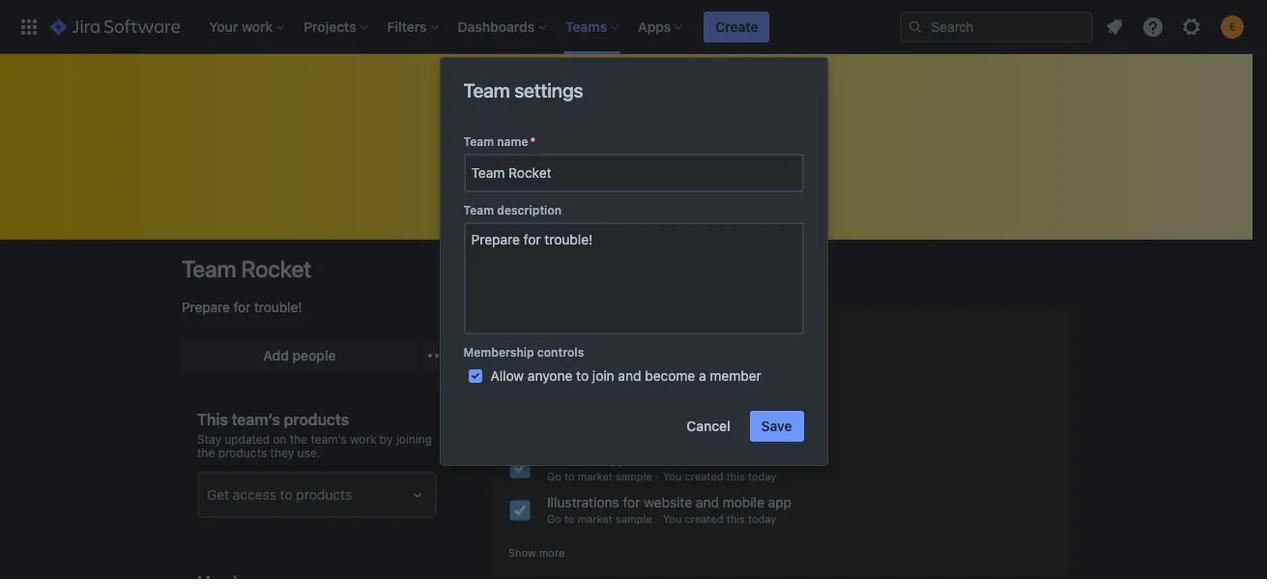 Task type: vqa. For each thing, say whether or not it's contained in the screenshot.
CODE link
no



Task type: describe. For each thing, give the bounding box(es) containing it.
created for website
[[685, 512, 724, 525]]

this for website
[[727, 512, 745, 525]]

to inside membership controls allow anyone to join and become a member
[[576, 367, 589, 384]]

prepare for trouble!
[[182, 299, 302, 315]]

market for publish
[[578, 470, 613, 482]]

settings
[[514, 79, 583, 102]]

primary element
[[12, 0, 900, 54]]

you inside create product guides you created this today
[[663, 427, 682, 440]]

people
[[292, 347, 336, 364]]

this
[[197, 411, 228, 428]]

open image
[[406, 483, 429, 507]]

sample for support
[[616, 470, 652, 482]]

market for new
[[578, 385, 613, 397]]

trouble!
[[254, 299, 302, 315]]

prepare
[[182, 299, 230, 315]]

0 horizontal spatial the
[[197, 446, 215, 460]]

market for illustrations
[[578, 512, 613, 525]]

docs
[[649, 452, 679, 468]]

create product guides you created this today
[[547, 409, 777, 440]]

become
[[645, 367, 695, 384]]

add
[[263, 347, 289, 364]]

member
[[710, 367, 762, 384]]

to for illustrations
[[565, 512, 575, 525]]

updated
[[225, 432, 270, 447]]

you for docs
[[663, 470, 682, 482]]

team for team rocket
[[182, 255, 236, 282]]

for for trouble!
[[234, 299, 251, 315]]

team for team settings
[[464, 79, 510, 102]]

go to market sample for for
[[547, 512, 652, 525]]

product
[[592, 409, 641, 425]]

create for create
[[716, 18, 758, 34]]

Team description text field
[[464, 222, 804, 334]]

created inside create product guides you created this today
[[685, 427, 724, 440]]

they
[[270, 446, 294, 460]]

0 horizontal spatial products
[[218, 446, 267, 460]]

this for naming
[[727, 385, 745, 397]]

1 horizontal spatial team's
[[311, 432, 347, 447]]

1 horizontal spatial the
[[290, 432, 308, 447]]

team name *
[[464, 134, 536, 149]]

website
[[644, 494, 692, 510]]

created for naming
[[685, 385, 724, 397]]

this inside create product guides you created this today
[[727, 427, 745, 440]]

feature inside update documentation for feature update go to market sample
[[715, 324, 759, 340]]

new feature naming
[[547, 366, 672, 383]]

controls
[[537, 345, 584, 360]]

you created this today for naming
[[663, 385, 777, 397]]

naming
[[627, 366, 672, 383]]

update documentation for feature update go to market sample
[[547, 324, 807, 355]]

for inside update documentation for feature update go to market sample
[[694, 324, 711, 340]]

go for publish support docs
[[547, 470, 562, 482]]

go inside update documentation for feature update go to market sample
[[547, 342, 562, 355]]

market inside update documentation for feature update go to market sample
[[578, 342, 613, 355]]

e.g. HR Team, Redesign Project, Team Mango field
[[466, 156, 802, 190]]

to for publish
[[565, 470, 575, 482]]

0 horizontal spatial feature
[[579, 366, 623, 383]]

membership controls allow anyone to join and become a member
[[464, 345, 762, 384]]

1 vertical spatial and
[[696, 494, 719, 510]]

illustrations
[[547, 494, 620, 510]]

today for illustrations for website and mobile app
[[748, 512, 777, 525]]

create banner
[[0, 0, 1268, 54]]

this for docs
[[727, 470, 745, 482]]

team description
[[464, 203, 562, 218]]

name
[[497, 134, 528, 149]]

to inside update documentation for feature update go to market sample
[[565, 342, 575, 355]]

sample for for
[[616, 512, 652, 525]]

join
[[593, 367, 615, 384]]

0 horizontal spatial team's
[[232, 411, 280, 428]]

support
[[596, 452, 645, 468]]

save button
[[750, 411, 804, 442]]

by
[[380, 432, 393, 447]]

you created this today for docs
[[663, 470, 777, 482]]



Task type: locate. For each thing, give the bounding box(es) containing it.
search image
[[908, 19, 923, 34]]

2 today from the top
[[748, 427, 777, 440]]

created
[[685, 385, 724, 397], [685, 427, 724, 440], [685, 470, 724, 482], [685, 512, 724, 525]]

2 vertical spatial for
[[623, 494, 641, 510]]

1 horizontal spatial for
[[623, 494, 641, 510]]

0 vertical spatial team's
[[232, 411, 280, 428]]

anyone
[[528, 367, 573, 384]]

to down illustrations
[[565, 512, 575, 525]]

to down update
[[565, 342, 575, 355]]

documentation
[[597, 324, 690, 340]]

4 created from the top
[[685, 512, 724, 525]]

1 vertical spatial go to market sample
[[547, 470, 652, 482]]

a
[[699, 367, 706, 384]]

0 vertical spatial and
[[618, 367, 641, 384]]

1 go from the top
[[547, 342, 562, 355]]

0 vertical spatial create
[[716, 18, 758, 34]]

1 vertical spatial create
[[547, 409, 589, 425]]

the
[[290, 432, 308, 447], [197, 446, 215, 460]]

0 vertical spatial you created this today
[[663, 385, 777, 397]]

go for new feature naming
[[547, 385, 562, 397]]

go down the anyone
[[547, 385, 562, 397]]

products left they
[[218, 446, 267, 460]]

team up "team name *"
[[464, 79, 510, 102]]

and
[[618, 367, 641, 384], [696, 494, 719, 510]]

create inside 'button'
[[716, 18, 758, 34]]

for for website
[[623, 494, 641, 510]]

3 go to market sample from the top
[[547, 512, 652, 525]]

new
[[547, 366, 575, 383]]

1 created from the top
[[685, 385, 724, 397]]

sample inside update documentation for feature update go to market sample
[[616, 342, 652, 355]]

0 horizontal spatial create
[[547, 409, 589, 425]]

publish support docs
[[547, 452, 679, 468]]

3 today from the top
[[748, 470, 777, 482]]

to
[[565, 342, 575, 355], [576, 367, 589, 384], [565, 385, 575, 397], [565, 470, 575, 482], [565, 512, 575, 525]]

team for team description
[[464, 203, 494, 218]]

3 created from the top
[[685, 470, 724, 482]]

allow
[[491, 367, 524, 384]]

this down member
[[727, 385, 745, 397]]

team left description
[[464, 203, 494, 218]]

3 go from the top
[[547, 470, 562, 482]]

sample for feature
[[616, 385, 652, 397]]

1 market from the top
[[578, 342, 613, 355]]

sample down naming on the bottom of the page
[[616, 385, 652, 397]]

go to market sample for support
[[547, 470, 652, 482]]

team
[[464, 79, 510, 102], [464, 134, 494, 149], [464, 203, 494, 218], [182, 255, 236, 282]]

you down docs on the right of the page
[[663, 470, 682, 482]]

guides
[[645, 409, 687, 425]]

the down this at bottom left
[[197, 446, 215, 460]]

created down the guides
[[685, 427, 724, 440]]

on
[[273, 432, 287, 447]]

today up app
[[748, 470, 777, 482]]

for up the a at the bottom
[[694, 324, 711, 340]]

sample down support at bottom
[[616, 470, 652, 482]]

go to market sample down illustrations
[[547, 512, 652, 525]]

you created this today up mobile on the bottom of the page
[[663, 470, 777, 482]]

show more
[[509, 546, 565, 559]]

work
[[350, 432, 377, 447]]

feature
[[715, 324, 759, 340], [579, 366, 623, 383]]

2 created from the top
[[685, 427, 724, 440]]

4 today from the top
[[748, 512, 777, 525]]

2 market from the top
[[578, 385, 613, 397]]

you down the guides
[[663, 427, 682, 440]]

market
[[578, 342, 613, 355], [578, 385, 613, 397], [578, 470, 613, 482], [578, 512, 613, 525]]

1 vertical spatial you created this today
[[663, 470, 777, 482]]

cancel button
[[675, 411, 742, 442]]

the right on on the left
[[290, 432, 308, 447]]

Search field
[[900, 11, 1093, 42]]

1 vertical spatial for
[[694, 324, 711, 340]]

1 horizontal spatial create
[[716, 18, 758, 34]]

4 market from the top
[[578, 512, 613, 525]]

to left join
[[576, 367, 589, 384]]

team up prepare on the left of the page
[[182, 255, 236, 282]]

2 horizontal spatial for
[[694, 324, 711, 340]]

2 you created this today from the top
[[663, 470, 777, 482]]

today for publish support docs
[[748, 470, 777, 482]]

go down illustrations
[[547, 512, 562, 525]]

0 vertical spatial for
[[234, 299, 251, 315]]

*
[[530, 134, 536, 149]]

1 today from the top
[[748, 385, 777, 397]]

today right cancel button
[[748, 427, 777, 440]]

0 vertical spatial products
[[284, 411, 349, 428]]

4 sample from the top
[[616, 512, 652, 525]]

this team's products stay updated on the team's work by joining the products they use.
[[197, 411, 432, 460]]

update
[[763, 324, 807, 340]]

update
[[547, 324, 593, 340]]

joining
[[396, 432, 432, 447]]

this up mobile on the bottom of the page
[[727, 470, 745, 482]]

show
[[509, 546, 536, 559]]

to down publish
[[565, 470, 575, 482]]

rocket
[[241, 255, 311, 282]]

market down publish support docs
[[578, 470, 613, 482]]

for left trouble!
[[234, 299, 251, 315]]

show more link
[[509, 545, 565, 560]]

0 vertical spatial go to market sample
[[547, 385, 652, 397]]

mobile
[[723, 494, 765, 510]]

save
[[762, 418, 792, 434]]

team settings dialog
[[440, 58, 827, 465]]

created down the illustrations for website and mobile app
[[685, 512, 724, 525]]

1 sample from the top
[[616, 342, 652, 355]]

today down app
[[748, 512, 777, 525]]

description
[[497, 203, 562, 218]]

you created this today down mobile on the bottom of the page
[[663, 512, 777, 525]]

market up join
[[578, 342, 613, 355]]

2 go to market sample from the top
[[547, 470, 652, 482]]

and right join
[[618, 367, 641, 384]]

2 you from the top
[[663, 427, 682, 440]]

for left the website
[[623, 494, 641, 510]]

1 horizontal spatial products
[[284, 411, 349, 428]]

1 this from the top
[[727, 385, 745, 397]]

you for naming
[[663, 385, 682, 397]]

go down update
[[547, 342, 562, 355]]

team rocket
[[182, 255, 311, 282]]

team's up updated
[[232, 411, 280, 428]]

1 go to market sample from the top
[[547, 385, 652, 397]]

3 sample from the top
[[616, 470, 652, 482]]

1 horizontal spatial and
[[696, 494, 719, 510]]

2 sample from the top
[[616, 385, 652, 397]]

1 vertical spatial products
[[218, 446, 267, 460]]

and left mobile on the bottom of the page
[[696, 494, 719, 510]]

team left name
[[464, 134, 494, 149]]

membership
[[464, 345, 534, 360]]

3 this from the top
[[727, 470, 745, 482]]

create button
[[704, 11, 770, 42]]

you created this today down member
[[663, 385, 777, 397]]

1 you from the top
[[663, 385, 682, 397]]

3 you from the top
[[663, 470, 682, 482]]

to down new
[[565, 385, 575, 397]]

team's
[[232, 411, 280, 428], [311, 432, 347, 447]]

market down join
[[578, 385, 613, 397]]

created for docs
[[685, 470, 724, 482]]

1 vertical spatial feature
[[579, 366, 623, 383]]

for
[[234, 299, 251, 315], [694, 324, 711, 340], [623, 494, 641, 510]]

0 horizontal spatial and
[[618, 367, 641, 384]]

go
[[547, 342, 562, 355], [547, 385, 562, 397], [547, 470, 562, 482], [547, 512, 562, 525]]

create for create product guides you created this today
[[547, 409, 589, 425]]

today inside create product guides you created this today
[[748, 427, 777, 440]]

team's left work
[[311, 432, 347, 447]]

add people button
[[182, 340, 418, 371]]

3 market from the top
[[578, 470, 613, 482]]

go to market sample for feature
[[547, 385, 652, 397]]

1 vertical spatial team's
[[311, 432, 347, 447]]

app
[[768, 494, 792, 510]]

go to market sample
[[547, 385, 652, 397], [547, 470, 652, 482], [547, 512, 652, 525]]

4 go from the top
[[547, 512, 562, 525]]

you down become
[[663, 385, 682, 397]]

feature right new
[[579, 366, 623, 383]]

2 this from the top
[[727, 427, 745, 440]]

0 vertical spatial feature
[[715, 324, 759, 340]]

4 you from the top
[[663, 512, 682, 525]]

you created this today
[[663, 385, 777, 397], [663, 470, 777, 482], [663, 512, 777, 525]]

add people
[[263, 347, 336, 364]]

jira software image
[[50, 15, 180, 38], [50, 15, 180, 38]]

team for team name *
[[464, 134, 494, 149]]

products
[[284, 411, 349, 428], [218, 446, 267, 460]]

team settings
[[464, 79, 583, 102]]

feature up member
[[715, 324, 759, 340]]

illustrations for website and mobile app
[[547, 494, 792, 510]]

and inside membership controls allow anyone to join and become a member
[[618, 367, 641, 384]]

sample down documentation
[[616, 342, 652, 355]]

sample
[[616, 342, 652, 355], [616, 385, 652, 397], [616, 470, 652, 482], [616, 512, 652, 525]]

go down publish
[[547, 470, 562, 482]]

create
[[716, 18, 758, 34], [547, 409, 589, 425]]

2 vertical spatial you created this today
[[663, 512, 777, 525]]

today for new feature naming
[[748, 385, 777, 397]]

you down the illustrations for website and mobile app
[[663, 512, 682, 525]]

1 horizontal spatial feature
[[715, 324, 759, 340]]

you
[[663, 385, 682, 397], [663, 427, 682, 440], [663, 470, 682, 482], [663, 512, 682, 525]]

go for illustrations for website and mobile app
[[547, 512, 562, 525]]

1 you created this today from the top
[[663, 385, 777, 397]]

publish
[[547, 452, 593, 468]]

3 you created this today from the top
[[663, 512, 777, 525]]

this down mobile on the bottom of the page
[[727, 512, 745, 525]]

to for new
[[565, 385, 575, 397]]

2 go from the top
[[547, 385, 562, 397]]

you for website
[[663, 512, 682, 525]]

cancel
[[687, 418, 731, 434]]

create inside create product guides you created this today
[[547, 409, 589, 425]]

sample down the website
[[616, 512, 652, 525]]

use.
[[297, 446, 320, 460]]

2 vertical spatial go to market sample
[[547, 512, 652, 525]]

today down member
[[748, 385, 777, 397]]

4 this from the top
[[727, 512, 745, 525]]

go to market sample down join
[[547, 385, 652, 397]]

go to market sample down publish support docs
[[547, 470, 652, 482]]

market down illustrations
[[578, 512, 613, 525]]

this
[[727, 385, 745, 397], [727, 427, 745, 440], [727, 470, 745, 482], [727, 512, 745, 525]]

products up use.
[[284, 411, 349, 428]]

stay
[[197, 432, 221, 447]]

more
[[539, 546, 565, 559]]

created down the a at the bottom
[[685, 385, 724, 397]]

0 horizontal spatial for
[[234, 299, 251, 315]]

this left save button
[[727, 427, 745, 440]]

created up the illustrations for website and mobile app
[[685, 470, 724, 482]]

today
[[748, 385, 777, 397], [748, 427, 777, 440], [748, 470, 777, 482], [748, 512, 777, 525]]

you created this today for website
[[663, 512, 777, 525]]



